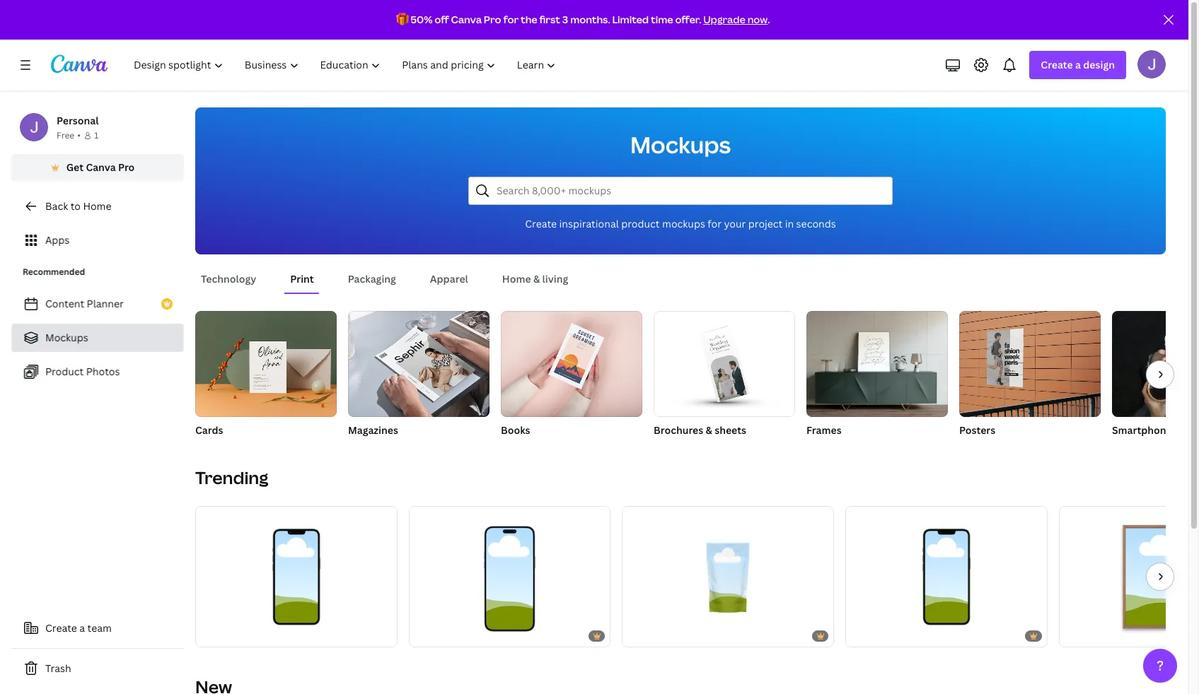 Task type: describe. For each thing, give the bounding box(es) containing it.
inspirational
[[559, 217, 619, 231]]

mockups
[[662, 217, 705, 231]]

off
[[435, 13, 449, 26]]

technology
[[201, 272, 256, 286]]

your
[[724, 217, 746, 231]]

•
[[77, 129, 81, 142]]

.
[[768, 13, 770, 26]]

1 horizontal spatial canva
[[451, 13, 482, 26]]

create for create a design
[[1041, 58, 1073, 71]]

posters
[[960, 424, 996, 437]]

technology button
[[195, 266, 262, 293]]

months.
[[570, 13, 610, 26]]

posters group
[[960, 311, 1101, 439]]

get canva pro
[[66, 161, 135, 174]]

seconds
[[796, 217, 836, 231]]

print button
[[285, 266, 320, 293]]

the
[[521, 13, 538, 26]]

now
[[748, 13, 768, 26]]

time
[[651, 13, 673, 26]]

content planner
[[45, 297, 124, 311]]

a for design
[[1076, 58, 1081, 71]]

apparel button
[[424, 266, 474, 293]]

brochures & sheets
[[654, 424, 747, 437]]

1
[[94, 129, 99, 142]]

frames group
[[807, 311, 948, 439]]

back
[[45, 200, 68, 213]]

create a team button
[[11, 615, 184, 643]]

team
[[87, 622, 112, 635]]

personal
[[57, 114, 99, 127]]

offer.
[[675, 13, 701, 26]]

frames
[[807, 424, 842, 437]]

brochures & sheets group
[[654, 311, 795, 439]]

0 vertical spatial home
[[83, 200, 111, 213]]

jacob simon image
[[1138, 50, 1166, 79]]

upgrade now button
[[703, 13, 768, 26]]

packaging
[[348, 272, 396, 286]]

& for living
[[533, 272, 540, 286]]

🎁
[[396, 13, 409, 26]]

project
[[748, 217, 783, 231]]

cases
[[1175, 424, 1199, 437]]

living
[[542, 272, 568, 286]]

brochures
[[654, 424, 703, 437]]

cards group
[[195, 311, 337, 439]]

1 horizontal spatial mockups
[[630, 129, 731, 160]]

planner
[[87, 297, 124, 311]]

books
[[501, 424, 530, 437]]

print
[[290, 272, 314, 286]]



Task type: locate. For each thing, give the bounding box(es) containing it.
a
[[1076, 58, 1081, 71], [79, 622, 85, 635]]

upgrade
[[703, 13, 746, 26]]

1 vertical spatial &
[[706, 424, 712, 437]]

product photos link
[[11, 358, 184, 386]]

0 vertical spatial &
[[533, 272, 540, 286]]

0 vertical spatial for
[[503, 13, 519, 26]]

1 vertical spatial pro
[[118, 161, 135, 174]]

🎁 50% off canva pro for the first 3 months. limited time offer. upgrade now .
[[396, 13, 770, 26]]

limited
[[612, 13, 649, 26]]

sheets
[[715, 424, 747, 437]]

0 vertical spatial pro
[[484, 13, 501, 26]]

for left your
[[708, 217, 722, 231]]

pro up back to home link
[[118, 161, 135, 174]]

home right to
[[83, 200, 111, 213]]

0 vertical spatial canva
[[451, 13, 482, 26]]

1 vertical spatial a
[[79, 622, 85, 635]]

pro inside button
[[118, 161, 135, 174]]

0 vertical spatial a
[[1076, 58, 1081, 71]]

canva inside button
[[86, 161, 116, 174]]

mockups link
[[11, 324, 184, 352]]

for left the
[[503, 13, 519, 26]]

home left living on the left top
[[502, 272, 531, 286]]

product
[[45, 365, 84, 379]]

& inside group
[[706, 424, 712, 437]]

in
[[785, 217, 794, 231]]

create inside create a team button
[[45, 622, 77, 635]]

home inside button
[[502, 272, 531, 286]]

1 horizontal spatial home
[[502, 272, 531, 286]]

home & living button
[[497, 266, 574, 293]]

smartphone cases
[[1112, 424, 1199, 437]]

50%
[[411, 13, 433, 26]]

0 horizontal spatial pro
[[118, 161, 135, 174]]

home & living
[[502, 272, 568, 286]]

0 vertical spatial mockups
[[630, 129, 731, 160]]

0 horizontal spatial a
[[79, 622, 85, 635]]

0 vertical spatial create
[[1041, 58, 1073, 71]]

content
[[45, 297, 84, 311]]

back to home
[[45, 200, 111, 213]]

1 vertical spatial mockups
[[45, 331, 88, 345]]

a left design
[[1076, 58, 1081, 71]]

recommended
[[23, 266, 85, 278]]

0 horizontal spatial canva
[[86, 161, 116, 174]]

to
[[70, 200, 81, 213]]

apps link
[[11, 226, 184, 255]]

canva right off
[[451, 13, 482, 26]]

pro left the
[[484, 13, 501, 26]]

magazines group
[[348, 311, 490, 439]]

a left team
[[79, 622, 85, 635]]

0 horizontal spatial for
[[503, 13, 519, 26]]

back to home link
[[11, 192, 184, 221]]

0 horizontal spatial &
[[533, 272, 540, 286]]

& inside button
[[533, 272, 540, 286]]

cards
[[195, 424, 223, 437]]

create for create a team
[[45, 622, 77, 635]]

list containing content planner
[[11, 290, 184, 386]]

1 vertical spatial canva
[[86, 161, 116, 174]]

trash
[[45, 662, 71, 676]]

create
[[1041, 58, 1073, 71], [525, 217, 557, 231], [45, 622, 77, 635]]

free
[[57, 129, 74, 142]]

create left design
[[1041, 58, 1073, 71]]

1 horizontal spatial for
[[708, 217, 722, 231]]

photos
[[86, 365, 120, 379]]

apparel
[[430, 272, 468, 286]]

get
[[66, 161, 84, 174]]

1 vertical spatial create
[[525, 217, 557, 231]]

0 horizontal spatial mockups
[[45, 331, 88, 345]]

a inside button
[[79, 622, 85, 635]]

for
[[503, 13, 519, 26], [708, 217, 722, 231]]

a inside dropdown button
[[1076, 58, 1081, 71]]

create inside create a design dropdown button
[[1041, 58, 1073, 71]]

0 horizontal spatial create
[[45, 622, 77, 635]]

0 horizontal spatial home
[[83, 200, 111, 213]]

2 horizontal spatial create
[[1041, 58, 1073, 71]]

free •
[[57, 129, 81, 142]]

pro
[[484, 13, 501, 26], [118, 161, 135, 174]]

1 vertical spatial home
[[502, 272, 531, 286]]

& for sheets
[[706, 424, 712, 437]]

product photos
[[45, 365, 120, 379]]

home
[[83, 200, 111, 213], [502, 272, 531, 286]]

Label search field
[[497, 178, 884, 204]]

mockups down content
[[45, 331, 88, 345]]

group
[[195, 311, 337, 417], [348, 311, 490, 417], [501, 311, 642, 417], [654, 311, 795, 417], [807, 311, 948, 417], [960, 311, 1101, 417], [195, 507, 397, 648], [409, 507, 611, 648], [622, 507, 835, 648], [846, 507, 1048, 648]]

trash link
[[11, 655, 184, 684]]

1 horizontal spatial create
[[525, 217, 557, 231]]

create for create inspirational product mockups for your project in seconds
[[525, 217, 557, 231]]

create left team
[[45, 622, 77, 635]]

1 horizontal spatial a
[[1076, 58, 1081, 71]]

trending
[[195, 466, 268, 490]]

create a design button
[[1030, 51, 1126, 79]]

canva
[[451, 13, 482, 26], [86, 161, 116, 174]]

create a team
[[45, 622, 112, 635]]

packaging button
[[342, 266, 402, 293]]

books group
[[501, 311, 642, 439]]

top level navigation element
[[125, 51, 569, 79]]

create a design
[[1041, 58, 1115, 71]]

& left living on the left top
[[533, 272, 540, 286]]

get canva pro button
[[11, 154, 184, 181]]

1 vertical spatial for
[[708, 217, 722, 231]]

&
[[533, 272, 540, 286], [706, 424, 712, 437]]

1 horizontal spatial pro
[[484, 13, 501, 26]]

apps
[[45, 234, 70, 247]]

& left 'sheets'
[[706, 424, 712, 437]]

canva right get
[[86, 161, 116, 174]]

a for team
[[79, 622, 85, 635]]

list
[[11, 290, 184, 386]]

3
[[562, 13, 568, 26]]

first
[[540, 13, 560, 26]]

1 horizontal spatial &
[[706, 424, 712, 437]]

smartphone
[[1112, 424, 1172, 437]]

mockups up the "label" search field
[[630, 129, 731, 160]]

create left inspirational
[[525, 217, 557, 231]]

smartphone cases group
[[1112, 311, 1199, 439]]

product
[[621, 217, 660, 231]]

mockups
[[630, 129, 731, 160], [45, 331, 88, 345]]

create inspirational product mockups for your project in seconds
[[525, 217, 836, 231]]

magazines
[[348, 424, 398, 437]]

design
[[1084, 58, 1115, 71]]

2 vertical spatial create
[[45, 622, 77, 635]]

content planner link
[[11, 290, 184, 318]]

mockups inside 'link'
[[45, 331, 88, 345]]



Task type: vqa. For each thing, say whether or not it's contained in the screenshot.
the middle "sales"
no



